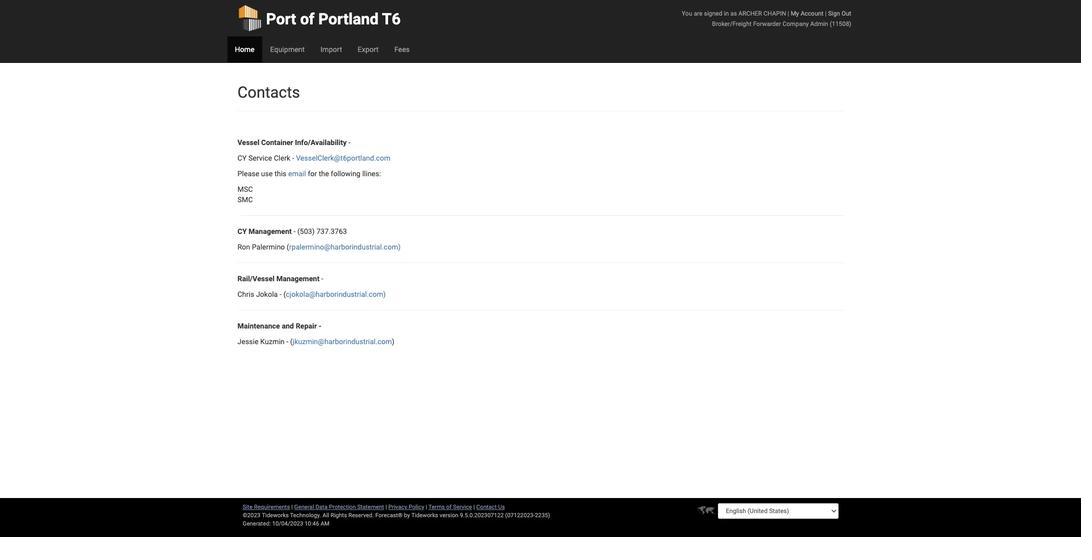 Task type: vqa. For each thing, say whether or not it's contained in the screenshot.
'Password' password field
no



Task type: describe. For each thing, give the bounding box(es) containing it.
of inside site requirements | general data protection statement | privacy policy | terms of service | contact us ©2023 tideworks technology. all rights reserved. forecast® by tideworks version 9.5.0.202307122 (07122023-2235) generated: 10/04/2023 10:46 am
[[446, 504, 452, 511]]

privacy policy link
[[389, 504, 424, 511]]

chris
[[238, 290, 254, 299]]

cy for cy management - (503) 737.3763
[[238, 227, 247, 236]]

cy for cy service clerk - vesselclerk@t6portland.com
[[238, 154, 247, 162]]

jokola
[[256, 290, 278, 299]]

rights
[[331, 513, 347, 519]]

port of portland t6
[[266, 10, 401, 28]]

email
[[288, 170, 306, 178]]

fees
[[394, 45, 410, 54]]

forecast®
[[376, 513, 403, 519]]

am
[[321, 521, 330, 528]]

| up 9.5.0.202307122
[[474, 504, 475, 511]]

for
[[308, 170, 317, 178]]

jkuzmin@harborindustrial.com link
[[293, 338, 392, 346]]

- up vesselclerk@t6portland.com link at the left of the page
[[349, 138, 351, 147]]

my account link
[[791, 10, 824, 17]]

the
[[319, 170, 329, 178]]

- up chris jokola - ( cjokola@harborindustrial.com)
[[321, 275, 323, 283]]

jessie kuzmin - ( jkuzmin@harborindustrial.com )
[[238, 338, 395, 346]]

archer
[[739, 10, 762, 17]]

home
[[235, 45, 255, 54]]

import
[[321, 45, 342, 54]]

container
[[261, 138, 293, 147]]

by
[[404, 513, 410, 519]]

- right jokola in the left bottom of the page
[[280, 290, 282, 299]]

cy management - (503) 737.3763
[[238, 227, 347, 236]]

rail/vessel management -
[[238, 275, 323, 283]]

maintenance
[[238, 322, 280, 331]]

0 vertical spatial service
[[249, 154, 272, 162]]

- right clerk
[[292, 154, 294, 162]]

chapin
[[764, 10, 787, 17]]

export button
[[350, 36, 387, 62]]

| up forecast®
[[386, 504, 387, 511]]

cjokola@harborindustrial.com)
[[286, 290, 386, 299]]

kuzmin
[[260, 338, 285, 346]]

msc smc
[[238, 185, 253, 204]]

site requirements | general data protection statement | privacy policy | terms of service | contact us ©2023 tideworks technology. all rights reserved. forecast® by tideworks version 9.5.0.202307122 (07122023-2235) generated: 10/04/2023 10:46 am
[[243, 504, 550, 528]]

rail/vessel
[[238, 275, 275, 283]]

management for cy management
[[249, 227, 292, 236]]

please
[[238, 170, 259, 178]]

import button
[[313, 36, 350, 62]]

you are signed in as archer chapin | my account | sign out broker/freight forwarder company admin (11508)
[[682, 10, 852, 28]]

use
[[261, 170, 273, 178]]

general
[[294, 504, 314, 511]]

portland
[[319, 10, 379, 28]]

cy service clerk - vesselclerk@t6portland.com
[[238, 154, 391, 162]]

t6
[[382, 10, 401, 28]]

protection
[[329, 504, 356, 511]]

( for cjokola@harborindustrial.com)
[[284, 290, 286, 299]]

generated:
[[243, 521, 271, 528]]

management for rail/vessel management
[[276, 275, 320, 283]]

cjokola@harborindustrial.com) link
[[286, 290, 386, 299]]

broker/freight
[[712, 20, 752, 28]]

version
[[440, 513, 459, 519]]

clerk
[[274, 154, 291, 162]]

vessel container info/availability -
[[238, 138, 351, 147]]

maintenance and repair -
[[238, 322, 322, 331]]

statement
[[357, 504, 384, 511]]

us
[[498, 504, 505, 511]]

in
[[724, 10, 729, 17]]

following
[[331, 170, 361, 178]]

this
[[275, 170, 287, 178]]

)
[[392, 338, 395, 346]]

reserved.
[[349, 513, 374, 519]]

(07122023-
[[505, 513, 535, 519]]

all
[[323, 513, 329, 519]]

my
[[791, 10, 799, 17]]

©2023 tideworks
[[243, 513, 289, 519]]

vesselclerk@t6portland.com link
[[296, 154, 391, 162]]



Task type: locate. For each thing, give the bounding box(es) containing it.
info/availability
[[295, 138, 347, 147]]

tideworks
[[412, 513, 438, 519]]

rpalermino@harborindustrial.com)
[[289, 243, 401, 251]]

| left sign
[[825, 10, 827, 17]]

2 vertical spatial (
[[290, 338, 293, 346]]

management up 'palermino'
[[249, 227, 292, 236]]

( down the rail/vessel management -
[[284, 290, 286, 299]]

service
[[249, 154, 272, 162], [453, 504, 472, 511]]

0 vertical spatial management
[[249, 227, 292, 236]]

contact
[[477, 504, 497, 511]]

2235)
[[535, 513, 550, 519]]

10/04/2023
[[272, 521, 303, 528]]

1 vertical spatial of
[[446, 504, 452, 511]]

sign out link
[[828, 10, 852, 17]]

privacy
[[389, 504, 407, 511]]

ron palermino ( rpalermino@harborindustrial.com)
[[238, 243, 401, 251]]

service up version
[[453, 504, 472, 511]]

of right port
[[300, 10, 315, 28]]

contact us link
[[477, 504, 505, 511]]

1 vertical spatial service
[[453, 504, 472, 511]]

service inside site requirements | general data protection statement | privacy policy | terms of service | contact us ©2023 tideworks technology. all rights reserved. forecast® by tideworks version 9.5.0.202307122 (07122023-2235) generated: 10/04/2023 10:46 am
[[453, 504, 472, 511]]

general data protection statement link
[[294, 504, 384, 511]]

export
[[358, 45, 379, 54]]

1 horizontal spatial of
[[446, 504, 452, 511]]

management
[[249, 227, 292, 236], [276, 275, 320, 283]]

ron
[[238, 243, 250, 251]]

are
[[694, 10, 703, 17]]

- right repair
[[319, 322, 322, 331]]

cy up ron
[[238, 227, 247, 236]]

port
[[266, 10, 296, 28]]

2 horizontal spatial (
[[290, 338, 293, 346]]

requirements
[[254, 504, 290, 511]]

please use this email for the following llines:
[[238, 170, 381, 178]]

1 cy from the top
[[238, 154, 247, 162]]

vesselclerk@t6portland.com
[[296, 154, 391, 162]]

home button
[[227, 36, 262, 62]]

msc
[[238, 185, 253, 194]]

you
[[682, 10, 693, 17]]

2 cy from the top
[[238, 227, 247, 236]]

llines:
[[362, 170, 381, 178]]

smc
[[238, 196, 253, 204]]

1 vertical spatial management
[[276, 275, 320, 283]]

technology.
[[290, 513, 321, 519]]

signed
[[704, 10, 723, 17]]

port of portland t6 link
[[238, 0, 401, 36]]

site
[[243, 504, 253, 511]]

service up use at left top
[[249, 154, 272, 162]]

0 vertical spatial cy
[[238, 154, 247, 162]]

( down cy management - (503) 737.3763
[[287, 243, 289, 251]]

jkuzmin@harborindustrial.com
[[293, 338, 392, 346]]

repair
[[296, 322, 317, 331]]

| left general
[[292, 504, 293, 511]]

data
[[316, 504, 328, 511]]

10:46
[[305, 521, 319, 528]]

equipment
[[270, 45, 305, 54]]

0 horizontal spatial of
[[300, 10, 315, 28]]

9.5.0.202307122
[[460, 513, 504, 519]]

management up chris jokola - ( cjokola@harborindustrial.com)
[[276, 275, 320, 283]]

sign
[[828, 10, 841, 17]]

737.3763
[[317, 227, 347, 236]]

cy up please
[[238, 154, 247, 162]]

email link
[[288, 170, 306, 178]]

out
[[842, 10, 852, 17]]

equipment button
[[262, 36, 313, 62]]

|
[[788, 10, 790, 17], [825, 10, 827, 17], [292, 504, 293, 511], [386, 504, 387, 511], [426, 504, 427, 511], [474, 504, 475, 511]]

- left (503)
[[294, 227, 296, 236]]

0 horizontal spatial service
[[249, 154, 272, 162]]

| left my
[[788, 10, 790, 17]]

and
[[282, 322, 294, 331]]

chris jokola - ( cjokola@harborindustrial.com)
[[238, 290, 386, 299]]

1 vertical spatial (
[[284, 290, 286, 299]]

jessie
[[238, 338, 259, 346]]

0 vertical spatial of
[[300, 10, 315, 28]]

1 horizontal spatial service
[[453, 504, 472, 511]]

(503)
[[297, 227, 315, 236]]

site requirements link
[[243, 504, 290, 511]]

(11508)
[[830, 20, 852, 28]]

palermino
[[252, 243, 285, 251]]

policy
[[409, 504, 424, 511]]

| up "tideworks"
[[426, 504, 427, 511]]

(
[[287, 243, 289, 251], [284, 290, 286, 299], [290, 338, 293, 346]]

of
[[300, 10, 315, 28], [446, 504, 452, 511]]

1 vertical spatial cy
[[238, 227, 247, 236]]

account
[[801, 10, 824, 17]]

( down and on the left bottom of page
[[290, 338, 293, 346]]

contacts
[[238, 83, 300, 101]]

admin
[[811, 20, 829, 28]]

terms of service link
[[429, 504, 472, 511]]

- right "kuzmin"
[[287, 338, 289, 346]]

of up version
[[446, 504, 452, 511]]

terms
[[429, 504, 445, 511]]

0 horizontal spatial (
[[284, 290, 286, 299]]

1 horizontal spatial (
[[287, 243, 289, 251]]

( for jkuzmin@harborindustrial.com
[[290, 338, 293, 346]]

rpalermino@harborindustrial.com) link
[[289, 243, 401, 251]]

0 vertical spatial (
[[287, 243, 289, 251]]

as
[[731, 10, 737, 17]]

company
[[783, 20, 809, 28]]

forwarder
[[753, 20, 781, 28]]



